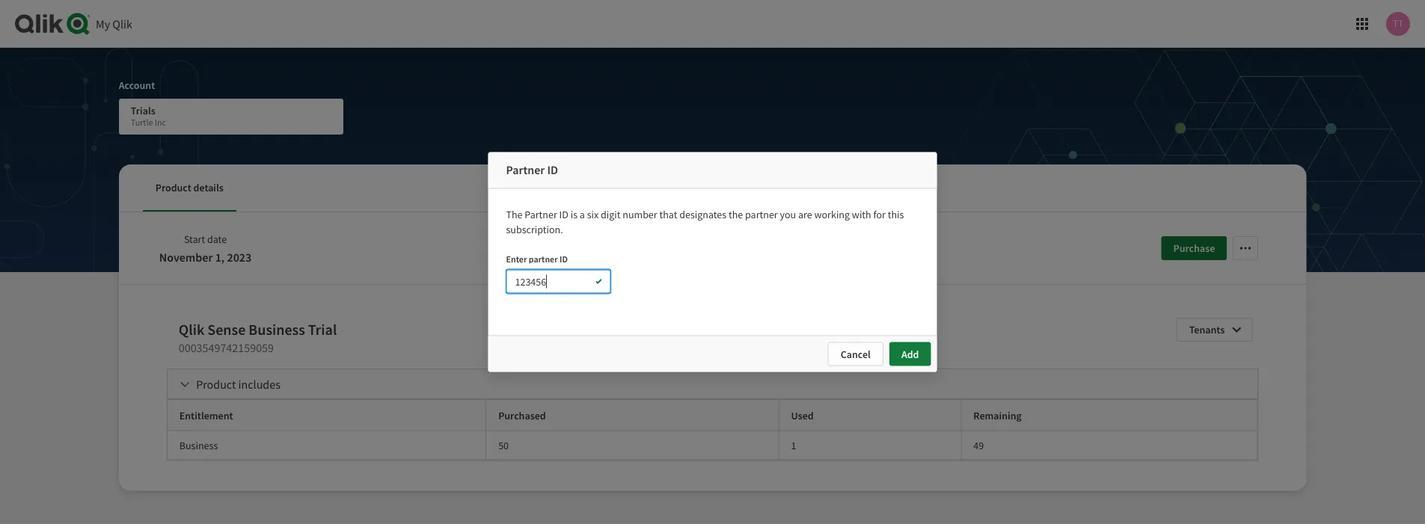 Task type: locate. For each thing, give the bounding box(es) containing it.
1 1, from the left
[[215, 250, 225, 265]]

trials
[[131, 104, 155, 118]]

1 horizontal spatial product
[[196, 377, 236, 392]]

trial
[[308, 321, 337, 339]]

1 vertical spatial qlik
[[179, 321, 205, 339]]

capabilities element
[[167, 400, 1258, 461]]

qlik inside qlik sense business trial 0003549742159059
[[179, 321, 205, 339]]

business left trial
[[249, 321, 305, 339]]

tenants button
[[1177, 318, 1253, 342]]

1,
[[215, 250, 225, 265], [566, 250, 576, 265]]

for
[[874, 208, 886, 221]]

product details
[[156, 181, 224, 194]]

qlik
[[113, 16, 132, 31], [179, 321, 205, 339]]

date up november 1, 2023
[[207, 233, 227, 246]]

partner up the on the left top
[[506, 163, 545, 178]]

1 vertical spatial business
[[179, 439, 218, 452]]

number
[[623, 208, 658, 221]]

with
[[852, 208, 872, 221]]

1 horizontal spatial id
[[560, 208, 569, 221]]

business
[[249, 321, 305, 339], [179, 439, 218, 452]]

november 1, 2023
[[159, 250, 252, 265]]

inc
[[155, 117, 166, 128]]

partner
[[506, 163, 545, 178], [525, 208, 557, 221]]

2023 for november 1, 2023
[[227, 250, 252, 265]]

None text field
[[506, 270, 587, 294]]

turtle
[[131, 117, 153, 128]]

2023 down six
[[578, 250, 603, 265]]

date
[[207, 233, 227, 246], [557, 233, 577, 246]]

december
[[512, 250, 564, 265]]

purchased
[[499, 409, 546, 422]]

1, for november
[[215, 250, 225, 265]]

add button
[[890, 342, 932, 366]]

1 vertical spatial id
[[560, 208, 569, 221]]

2 date from the left
[[557, 233, 577, 246]]

0 vertical spatial business
[[249, 321, 305, 339]]

2 2023 from the left
[[578, 250, 603, 265]]

business inside qlik sense business trial 0003549742159059
[[249, 321, 305, 339]]

0 horizontal spatial business
[[179, 439, 218, 452]]

1 horizontal spatial business
[[249, 321, 305, 339]]

2023 right november
[[227, 250, 252, 265]]

product includes
[[196, 377, 281, 392]]

a
[[580, 208, 585, 221]]

id
[[547, 163, 558, 178], [560, 208, 569, 221]]

0 horizontal spatial 1,
[[215, 250, 225, 265]]

50
[[499, 439, 509, 452]]

that
[[660, 208, 678, 221]]

1, down 'start date'
[[215, 250, 225, 265]]

date for december
[[557, 233, 577, 246]]

2 1, from the left
[[566, 250, 576, 265]]

0 horizontal spatial 2023
[[227, 250, 252, 265]]

partner inside the partner id is a six digit number that designates the partner you are working with for this subscription.
[[525, 208, 557, 221]]

date up december 1, 2023
[[557, 233, 577, 246]]

0 horizontal spatial date
[[207, 233, 227, 246]]

1 horizontal spatial date
[[557, 233, 577, 246]]

my qlik
[[96, 16, 132, 31]]

partner id
[[506, 163, 558, 178]]

end
[[538, 233, 555, 246]]

1 horizontal spatial 1,
[[566, 250, 576, 265]]

partner up subscription.
[[525, 208, 557, 221]]

december 1, 2023
[[512, 250, 603, 265]]

1, down end date
[[566, 250, 576, 265]]

start
[[184, 233, 205, 246]]

six
[[587, 208, 599, 221]]

sense
[[208, 321, 246, 339]]

product inside button
[[156, 181, 191, 194]]

qlik left sense
[[179, 321, 205, 339]]

0 vertical spatial partner
[[506, 163, 545, 178]]

0 horizontal spatial qlik
[[113, 16, 132, 31]]

my
[[96, 16, 110, 31]]

1 vertical spatial partner
[[525, 208, 557, 221]]

1 horizontal spatial 2023
[[578, 250, 603, 265]]

1, for december
[[566, 250, 576, 265]]

1 date from the left
[[207, 233, 227, 246]]

add
[[902, 348, 920, 361]]

product
[[156, 181, 191, 194], [196, 377, 236, 392]]

product up the entitlement
[[196, 377, 236, 392]]

1 horizontal spatial qlik
[[179, 321, 205, 339]]

2023
[[227, 250, 252, 265], [578, 250, 603, 265]]

trials turtle inc
[[131, 104, 166, 128]]

0 horizontal spatial product
[[156, 181, 191, 194]]

product inside dropdown button
[[196, 377, 236, 392]]

2023 for december 1, 2023
[[578, 250, 603, 265]]

1 vertical spatial product
[[196, 377, 236, 392]]

0 vertical spatial qlik
[[113, 16, 132, 31]]

0 vertical spatial product
[[156, 181, 191, 194]]

business down the entitlement
[[179, 439, 218, 452]]

qlik right my
[[113, 16, 132, 31]]

1 2023 from the left
[[227, 250, 252, 265]]

0 vertical spatial id
[[547, 163, 558, 178]]

product left details
[[156, 181, 191, 194]]

partner id dialog
[[488, 152, 938, 372]]

partner
[[746, 208, 778, 221]]



Task type: vqa. For each thing, say whether or not it's contained in the screenshot.
the 15,
no



Task type: describe. For each thing, give the bounding box(es) containing it.
used
[[792, 409, 814, 422]]

product for sense
[[196, 377, 236, 392]]

49
[[974, 439, 984, 452]]

none text field inside partner id dialog
[[506, 270, 587, 294]]

is
[[571, 208, 578, 221]]

cancel
[[841, 348, 871, 361]]

0003549742159059
[[179, 341, 274, 356]]

product for turtle
[[156, 181, 191, 194]]

0 horizontal spatial id
[[547, 163, 558, 178]]

designates
[[680, 208, 727, 221]]

the
[[506, 208, 523, 221]]

1
[[792, 439, 797, 452]]

tenants
[[1190, 323, 1226, 337]]

you
[[780, 208, 797, 221]]

this
[[888, 208, 904, 221]]

start date
[[184, 233, 227, 246]]

product includes region
[[167, 400, 1258, 461]]

the partner id is a six digit number that designates the partner you are working with for this subscription.
[[506, 208, 904, 236]]

qlik sense business trial 0003549742159059
[[179, 321, 337, 356]]

details
[[194, 181, 224, 194]]

business inside capabilities element
[[179, 439, 218, 452]]

november
[[159, 250, 213, 265]]

includes
[[238, 377, 281, 392]]

product includes button
[[167, 370, 1258, 400]]

remaining
[[974, 409, 1022, 422]]

purchase
[[1174, 242, 1216, 255]]

entitlement
[[179, 409, 233, 422]]

the
[[729, 208, 743, 221]]

id inside the partner id is a six digit number that designates the partner you are working with for this subscription.
[[560, 208, 569, 221]]

product details button
[[143, 165, 236, 212]]

subscription.
[[506, 223, 563, 236]]

working
[[815, 208, 850, 221]]

purchase link
[[1162, 237, 1228, 260]]

end date
[[538, 233, 577, 246]]

digit
[[601, 208, 621, 221]]

date for november
[[207, 233, 227, 246]]

are
[[799, 208, 813, 221]]

cancel button
[[828, 342, 884, 366]]



